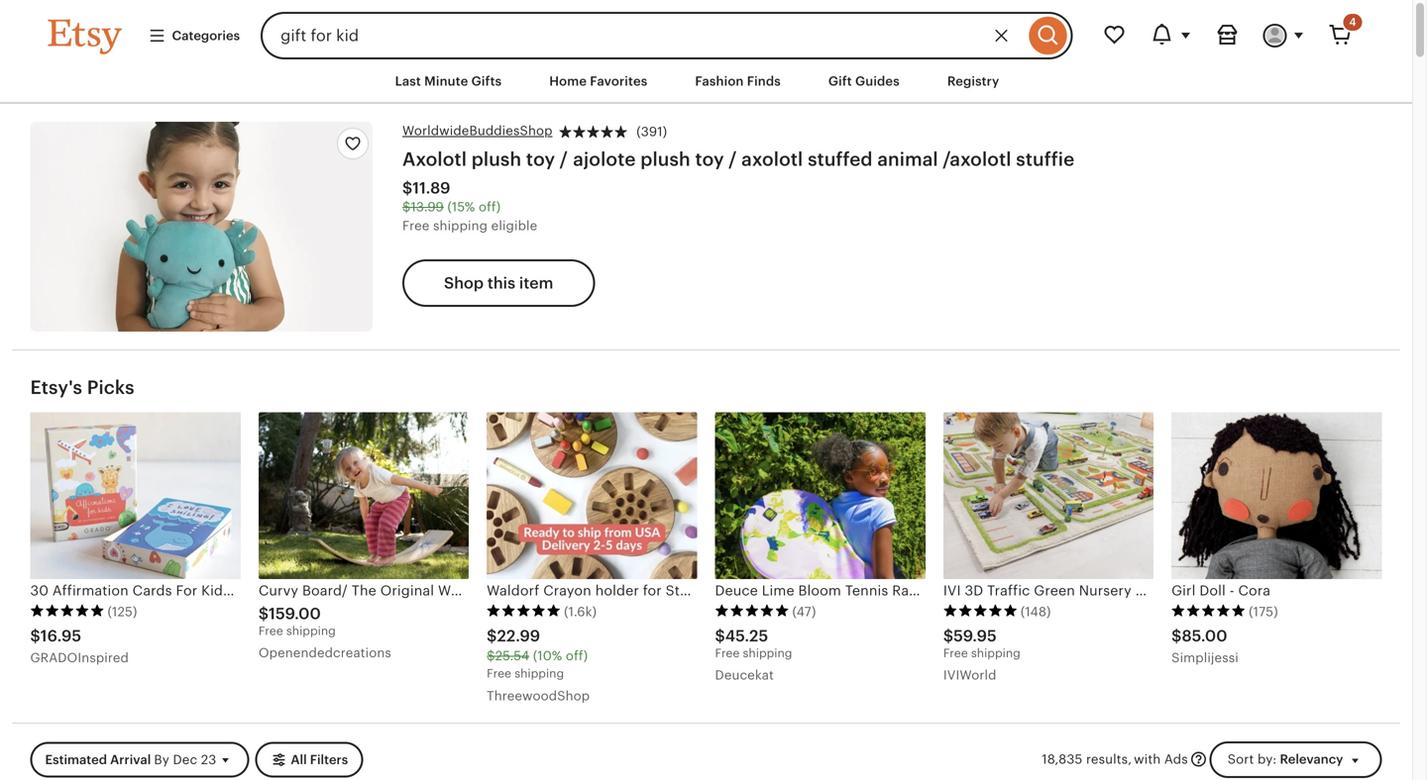 Task type: locate. For each thing, give the bounding box(es) containing it.
sort by: relevancy
[[1228, 753, 1343, 768]]

free inside $ 59.95 free shipping iviworld
[[943, 647, 968, 660]]

$ up openendedcreations
[[259, 605, 269, 623]]

1 horizontal spatial off)
[[566, 649, 588, 664]]

$ left (15%
[[402, 200, 411, 215]]

ivi 3d traffic green nursery toddler & kids play mat rug soft, fun, activity, toys, cars, trucks, boys, girls image
[[943, 413, 1154, 580]]

$ inside $ 45.25 free shipping deucekat
[[715, 628, 725, 645]]

$ inside $ 16.95 gradoinspired
[[30, 628, 40, 645]]

shipping down '59.95'
[[971, 647, 1021, 660]]

23
[[201, 753, 216, 768]]

etsy's picks
[[30, 377, 134, 398]]

shipping for 45.25
[[743, 647, 792, 660]]

2 5 out of 5 stars image from the left
[[487, 605, 561, 619]]

deuce lime bloom tennis racket bag (1-2 rackets) rose floral print image
[[715, 413, 926, 580]]

free
[[402, 219, 430, 234], [259, 625, 283, 638], [715, 647, 740, 660], [943, 647, 968, 660], [487, 668, 511, 681]]

5 out of 5 stars image for 45.25
[[715, 605, 789, 619]]

ads
[[1164, 753, 1188, 768]]

free inside $ 159.00 free shipping openendedcreations
[[259, 625, 283, 638]]

$ 85.00 simplijessi
[[1172, 628, 1239, 666]]

shipping down (15%
[[433, 219, 488, 234]]

1 horizontal spatial plush
[[641, 149, 691, 170]]

axolotl plush toy  / ajolote plush toy / axolotl stuffed animal /axolotl stuffie link
[[402, 149, 1075, 170]]

filters
[[310, 753, 348, 768]]

plush
[[471, 149, 522, 170], [641, 149, 691, 170]]

$ up "25.54"
[[487, 628, 497, 645]]

5 5 out of 5 stars image from the left
[[1172, 605, 1246, 619]]

1 vertical spatial off)
[[566, 649, 588, 664]]

this
[[488, 274, 515, 292]]

$ up 'deucekat' on the bottom right
[[715, 628, 725, 645]]

$ for 16.95
[[30, 628, 40, 645]]

free down 13.99
[[402, 219, 430, 234]]

free down '59.95'
[[943, 647, 968, 660]]

registry
[[947, 74, 999, 89]]

etsy's
[[30, 377, 82, 398]]

$ up "iviworld"
[[943, 628, 954, 645]]

0 horizontal spatial plush
[[471, 149, 522, 170]]

plush down worldwidebuddiesshop link
[[471, 149, 522, 170]]

free for 45.25
[[715, 647, 740, 660]]

$ for 22.99
[[487, 628, 497, 645]]

None search field
[[261, 12, 1073, 59]]

estimated arrival by dec 23
[[45, 753, 216, 768]]

$ up "gradoinspired"
[[30, 628, 40, 645]]

stuffed
[[808, 149, 873, 170]]

45.25
[[725, 628, 768, 645]]

free inside $ 45.25 free shipping deucekat
[[715, 647, 740, 660]]

shipping
[[433, 219, 488, 234], [286, 625, 336, 638], [743, 647, 792, 660], [971, 647, 1021, 660], [515, 668, 564, 681]]

plush down "(391)"
[[641, 149, 691, 170]]

22.99
[[497, 628, 540, 645]]

free down 159.00
[[259, 625, 283, 638]]

menu bar
[[12, 59, 1400, 104]]

59.95
[[954, 628, 997, 645]]

free down 45.25
[[715, 647, 740, 660]]

categories banner
[[12, 0, 1400, 59]]

4 5 out of 5 stars image from the left
[[943, 605, 1018, 619]]

iviworld
[[943, 669, 997, 684]]

5 out of 5 stars image up 16.95
[[30, 605, 105, 619]]

off) inside axolotl plush toy  / ajolote plush toy / axolotl stuffed animal /axolotl stuffie $ 11.89 $ 13.99 (15% off) free shipping eligible
[[479, 200, 501, 215]]

1 5 out of 5 stars image from the left
[[30, 605, 105, 619]]

registry link
[[932, 63, 1014, 99]]

30 affirmation cards for kids affirmations positive affirmations for kids affirmation cards children affirmation quotes kids with autism image
[[30, 413, 241, 580]]

animal
[[877, 149, 938, 170]]

(10%
[[533, 649, 562, 664]]

$ inside $ 85.00 simplijessi
[[1172, 628, 1182, 645]]

last
[[395, 74, 421, 89]]

with
[[1134, 753, 1161, 768]]

toy
[[526, 149, 555, 170], [695, 149, 724, 170]]

off) right (10%
[[566, 649, 588, 664]]

toy left / ajolote
[[526, 149, 555, 170]]

$ inside $ 159.00 free shipping openendedcreations
[[259, 605, 269, 623]]

Search for anything text field
[[261, 12, 1024, 59]]

1 plush from the left
[[471, 149, 522, 170]]

off)
[[479, 200, 501, 215], [566, 649, 588, 664]]

finds
[[747, 74, 781, 89]]

last minute gifts link
[[380, 63, 517, 99]]

off) right (15%
[[479, 200, 501, 215]]

$ for 85.00
[[1172, 628, 1182, 645]]

by:
[[1258, 753, 1277, 768]]

-
[[1230, 583, 1235, 599]]

5 out of 5 stars image up '59.95'
[[943, 605, 1018, 619]]

$ up simplijessi
[[1172, 628, 1182, 645]]

$
[[402, 179, 413, 197], [402, 200, 411, 215], [259, 605, 269, 623], [30, 628, 40, 645], [487, 628, 497, 645], [715, 628, 725, 645], [943, 628, 954, 645], [1172, 628, 1182, 645], [487, 649, 495, 664]]

shipping inside axolotl plush toy  / ajolote plush toy / axolotl stuffed animal /axolotl stuffie $ 11.89 $ 13.99 (15% off) free shipping eligible
[[433, 219, 488, 234]]

5 out of 5 stars image up 22.99
[[487, 605, 561, 619]]

home favorites
[[549, 74, 648, 89]]

last minute gifts
[[395, 74, 502, 89]]

$ for 159.00
[[259, 605, 269, 623]]

shipping inside $ 159.00 free shipping openendedcreations
[[286, 625, 336, 638]]

0 horizontal spatial toy
[[526, 149, 555, 170]]

shipping down (10%
[[515, 668, 564, 681]]

/
[[729, 149, 737, 170]]

shipping inside $ 59.95 free shipping iviworld
[[971, 647, 1021, 660]]

shipping for 159.00
[[286, 625, 336, 638]]

$ for 59.95
[[943, 628, 954, 645]]

16.95
[[40, 628, 81, 645]]

3 5 out of 5 stars image from the left
[[715, 605, 789, 619]]

girl
[[1172, 583, 1196, 599]]

free down "25.54"
[[487, 668, 511, 681]]

stuffie
[[1016, 149, 1075, 170]]

25.54
[[495, 649, 529, 664]]

$ inside $ 59.95 free shipping iviworld
[[943, 628, 954, 645]]

free inside $ 22.99 $ 25.54 (10% off) free shipping threewoodshop
[[487, 668, 511, 681]]

0 horizontal spatial off)
[[479, 200, 501, 215]]

1 horizontal spatial toy
[[695, 149, 724, 170]]

home favorites link
[[534, 63, 662, 99]]

5 out of 5 stars image
[[30, 605, 105, 619], [487, 605, 561, 619], [715, 605, 789, 619], [943, 605, 1018, 619], [1172, 605, 1246, 619]]

$ left (10%
[[487, 649, 495, 664]]

shipping down 159.00
[[286, 625, 336, 638]]

axolotl
[[402, 149, 467, 170]]

shipping inside $ 45.25 free shipping deucekat
[[743, 647, 792, 660]]

fashion finds
[[695, 74, 781, 89]]

gift guides
[[828, 74, 900, 89]]

deucekat
[[715, 669, 774, 684]]

0 vertical spatial off)
[[479, 200, 501, 215]]

free for 59.95
[[943, 647, 968, 660]]

1 toy from the left
[[526, 149, 555, 170]]

sort
[[1228, 753, 1254, 768]]

toy left /
[[695, 149, 724, 170]]

5 out of 5 stars image up 45.25
[[715, 605, 789, 619]]

(1.6k)
[[564, 605, 597, 620]]

5 out of 5 stars image down doll
[[1172, 605, 1246, 619]]

shipping down 45.25
[[743, 647, 792, 660]]

item
[[519, 274, 553, 292]]

by
[[154, 753, 169, 768]]

gifts
[[471, 74, 502, 89]]



Task type: vqa. For each thing, say whether or not it's contained in the screenshot.
item at the left
yes



Task type: describe. For each thing, give the bounding box(es) containing it.
simplijessi
[[1172, 651, 1239, 666]]

(15%
[[447, 200, 475, 215]]

11.89
[[413, 179, 451, 197]]

5 out of 5 stars image for 16.95
[[30, 605, 105, 619]]

axolotl
[[742, 149, 803, 170]]

none search field inside categories banner
[[261, 12, 1073, 59]]

free for 159.00
[[259, 625, 283, 638]]

2 toy from the left
[[695, 149, 724, 170]]

favorites
[[590, 74, 648, 89]]

gift guides link
[[814, 63, 915, 99]]

home
[[549, 74, 587, 89]]

(47)
[[792, 605, 816, 620]]

categories
[[172, 28, 240, 43]]

shipping inside $ 22.99 $ 25.54 (10% off) free shipping threewoodshop
[[515, 668, 564, 681]]

shop this item link
[[402, 259, 595, 307]]

worldwidebuddiesshop
[[402, 124, 553, 138]]

$ up 13.99
[[402, 179, 413, 197]]

5 out of 5 stars image for 59.95
[[943, 605, 1018, 619]]

all
[[291, 753, 307, 768]]

girl doll - cora
[[1172, 583, 1271, 599]]

fashion finds link
[[680, 63, 796, 99]]

openendedcreations
[[259, 646, 391, 661]]

/ ajolote
[[560, 149, 636, 170]]

13.99
[[411, 200, 444, 215]]

(391)
[[637, 125, 667, 139]]

dec
[[173, 753, 197, 768]]

eligible
[[491, 219, 537, 234]]

estimated
[[45, 753, 107, 768]]

off) inside $ 22.99 $ 25.54 (10% off) free shipping threewoodshop
[[566, 649, 588, 664]]

85.00
[[1182, 628, 1228, 645]]

$ 16.95 gradoinspired
[[30, 628, 129, 666]]

free inside axolotl plush toy  / ajolote plush toy / axolotl stuffed animal /axolotl stuffie $ 11.89 $ 13.99 (15% off) free shipping eligible
[[402, 219, 430, 234]]

shop this item
[[444, 274, 553, 292]]

gradoinspired
[[30, 651, 129, 666]]

picks
[[87, 377, 134, 398]]

$ for 45.25
[[715, 628, 725, 645]]

4 link
[[1317, 12, 1364, 59]]

$ 22.99 $ 25.54 (10% off) free shipping threewoodshop
[[487, 628, 590, 704]]

menu bar containing last minute gifts
[[12, 59, 1400, 104]]

shipping for 59.95
[[971, 647, 1021, 660]]

gift
[[828, 74, 852, 89]]

cora
[[1238, 583, 1271, 599]]

guides
[[855, 74, 900, 89]]

results,
[[1086, 753, 1132, 768]]

$ 59.95 free shipping iviworld
[[943, 628, 1021, 684]]

(125)
[[108, 605, 137, 620]]

threewoodshop
[[487, 689, 590, 704]]

$ 45.25 free shipping deucekat
[[715, 628, 792, 684]]

$ 159.00 free shipping openendedcreations
[[259, 605, 391, 661]]

2 plush from the left
[[641, 149, 691, 170]]

girl doll - cora image
[[1172, 413, 1382, 580]]

18,835 results,
[[1042, 753, 1132, 768]]

4
[[1349, 16, 1356, 28]]

waldorf crayon holder for stockmar 8 blocks and 8 sticks round, without crayons, crayon keeper, desk organizer, gift for kids image
[[487, 413, 697, 580]]

all filters button
[[255, 743, 363, 779]]

relevancy
[[1280, 753, 1343, 768]]

/axolotl
[[943, 149, 1011, 170]]

doll
[[1200, 583, 1226, 599]]

(175)
[[1249, 605, 1278, 620]]

159.00
[[269, 605, 321, 623]]

18,835
[[1042, 753, 1083, 768]]

minute
[[424, 74, 468, 89]]

all filters
[[291, 753, 348, 768]]

fashion
[[695, 74, 744, 89]]

worldwidebuddiesshop link
[[402, 122, 553, 140]]

curvy board/ the original waldorf rocker board in stock natural finish w/ blue sunburst image
[[259, 413, 469, 580]]

axolotl plush toy  / ajolote plush toy / axolotl stuffed animal /axolotl stuffie $ 11.89 $ 13.99 (15% off) free shipping eligible
[[402, 149, 1075, 234]]

5 out of 5 stars image for 85.00
[[1172, 605, 1246, 619]]

shop
[[444, 274, 484, 292]]

(148)
[[1021, 605, 1051, 620]]

with ads
[[1134, 753, 1188, 768]]

categories button
[[133, 18, 255, 54]]

arrival
[[110, 753, 151, 768]]



